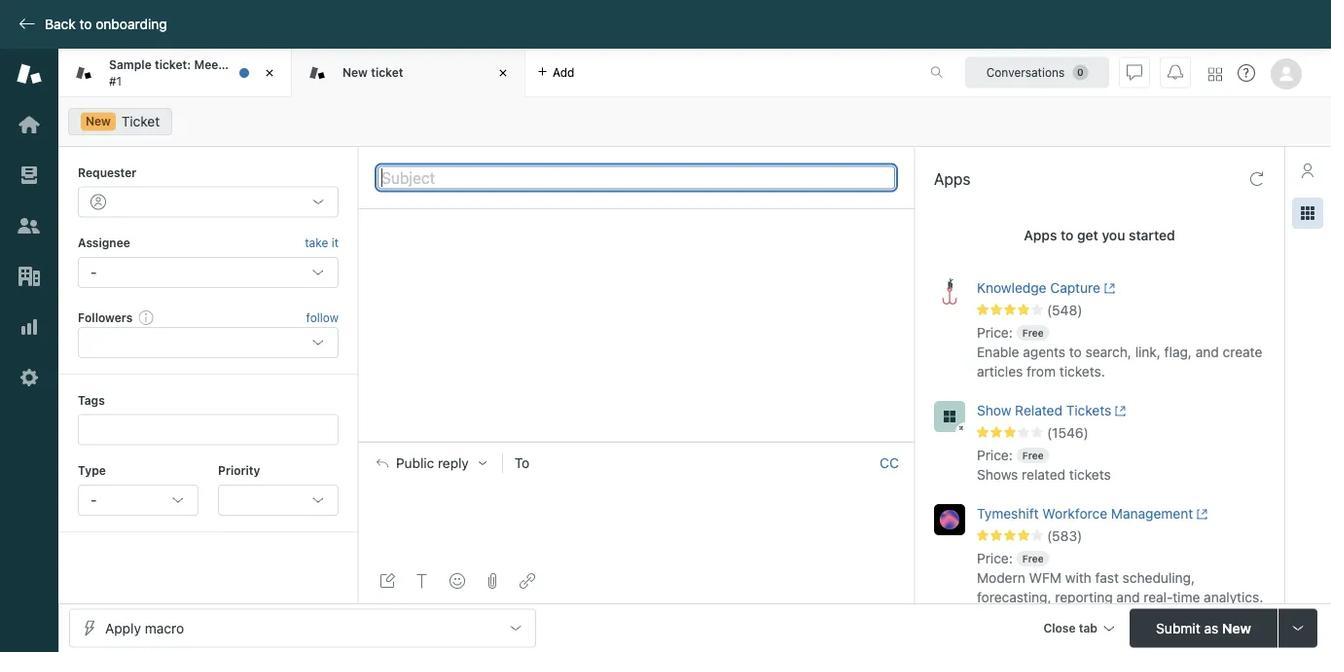 Task type: describe. For each thing, give the bounding box(es) containing it.
format text image
[[415, 573, 430, 589]]

take it
[[305, 236, 339, 250]]

back to onboarding
[[45, 16, 167, 32]]

priority
[[218, 464, 260, 478]]

add button
[[526, 49, 586, 96]]

the
[[226, 58, 245, 72]]

close image inside tab
[[260, 63, 279, 83]]

you
[[1102, 227, 1126, 243]]

apps for apps to get you started
[[1024, 227, 1057, 243]]

apply
[[105, 620, 141, 636]]

knowledge capture image
[[934, 278, 966, 310]]

wfm
[[1029, 570, 1062, 586]]

(opens in a new tab) image for tymeshift workforce management
[[1194, 508, 1209, 520]]

tab containing sample ticket: meet the ticket
[[58, 49, 292, 97]]

notifications image
[[1168, 65, 1184, 80]]

show
[[977, 402, 1012, 419]]

real-
[[1144, 589, 1173, 605]]

tags
[[78, 393, 105, 407]]

button displays agent's chat status as invisible. image
[[1127, 65, 1143, 80]]

2 vertical spatial new
[[1223, 620, 1252, 636]]

#1
[[109, 74, 122, 88]]

submit
[[1157, 620, 1201, 636]]

(548)
[[1047, 302, 1083, 318]]

free for wfm
[[1023, 553, 1044, 564]]

4 stars. 548 reviews. element
[[977, 302, 1273, 319]]

close tab button
[[1035, 609, 1122, 651]]

started
[[1129, 227, 1176, 243]]

apps for apps
[[934, 170, 971, 188]]

follow button
[[306, 309, 339, 326]]

knowledge capture
[[977, 280, 1101, 296]]

modern
[[977, 570, 1026, 586]]

enable
[[977, 344, 1020, 360]]

Subject field
[[378, 166, 896, 189]]

knowledge
[[977, 280, 1047, 296]]

zendesk image
[[0, 650, 58, 652]]

related
[[1015, 402, 1063, 419]]

- button
[[78, 485, 199, 516]]

- for the assignee element
[[91, 264, 97, 280]]

back
[[45, 16, 76, 32]]

customer context image
[[1300, 163, 1316, 178]]

take it button
[[305, 233, 339, 253]]

tags element
[[78, 414, 339, 445]]

close
[[1044, 622, 1076, 635]]

draft mode image
[[380, 573, 395, 589]]

(1546)
[[1047, 425, 1089, 441]]

add attachment image
[[485, 573, 500, 589]]

get
[[1078, 227, 1099, 243]]

shows
[[977, 467, 1019, 483]]

price: for shows
[[977, 447, 1013, 463]]

ticket
[[121, 113, 160, 129]]

meet
[[194, 58, 223, 72]]

tymeshift
[[977, 506, 1039, 522]]

views image
[[17, 163, 42, 188]]

link,
[[1136, 344, 1161, 360]]

macro
[[145, 620, 184, 636]]

price: free enable agents to search, link, flag, and create articles from tickets.
[[977, 325, 1263, 380]]

search,
[[1086, 344, 1132, 360]]

conversations button
[[966, 57, 1110, 88]]

requester
[[78, 165, 137, 179]]

4 stars. 583 reviews. element
[[977, 528, 1273, 545]]

tickets
[[1070, 467, 1111, 483]]

followers element
[[78, 327, 339, 358]]

insert emojis image
[[450, 573, 465, 589]]

reply
[[438, 455, 469, 471]]

price: free modern wfm with fast scheduling, forecasting, reporting and real-time analytics.
[[977, 550, 1264, 605]]

public
[[396, 455, 434, 471]]

flag,
[[1165, 344, 1192, 360]]

apps image
[[1300, 205, 1316, 221]]

show related tickets link
[[977, 401, 1238, 424]]

tickets
[[1067, 402, 1112, 419]]

customers image
[[17, 213, 42, 238]]

ticket inside sample ticket: meet the ticket #1
[[248, 58, 280, 72]]

cc
[[880, 455, 899, 471]]

(opens in a new tab) image for knowledge capture
[[1101, 283, 1116, 294]]

scheduling,
[[1123, 570, 1195, 586]]

create
[[1223, 344, 1263, 360]]



Task type: locate. For each thing, give the bounding box(es) containing it.
reporting
[[1055, 589, 1113, 605]]

free up "wfm"
[[1023, 553, 1044, 564]]

and
[[1196, 344, 1219, 360], [1117, 589, 1140, 605]]

0 horizontal spatial close image
[[260, 63, 279, 83]]

new inside 'tab'
[[343, 65, 368, 79]]

- for - popup button
[[91, 492, 97, 508]]

tymeshift workforce management image
[[934, 504, 966, 535]]

close image left 'add' dropdown button at the left top
[[494, 63, 513, 83]]

close image right the
[[260, 63, 279, 83]]

new
[[343, 65, 368, 79], [86, 114, 111, 128], [1223, 620, 1252, 636]]

fast
[[1096, 570, 1119, 586]]

assignee
[[78, 236, 130, 250]]

free for related
[[1023, 450, 1044, 461]]

assignee element
[[78, 257, 339, 288]]

ticket
[[248, 58, 280, 72], [371, 65, 403, 79]]

1 vertical spatial (opens in a new tab) image
[[1194, 508, 1209, 520]]

1 horizontal spatial close image
[[494, 63, 513, 83]]

to
[[79, 16, 92, 32], [1061, 227, 1074, 243], [1070, 344, 1082, 360]]

close image
[[260, 63, 279, 83], [494, 63, 513, 83]]

0 vertical spatial price:
[[977, 325, 1013, 341]]

2 vertical spatial price:
[[977, 550, 1013, 566]]

0 vertical spatial (opens in a new tab) image
[[1101, 283, 1116, 294]]

add
[[553, 66, 575, 79]]

to for onboarding
[[79, 16, 92, 32]]

it
[[332, 236, 339, 250]]

tymeshift workforce management
[[977, 506, 1194, 522]]

capture
[[1051, 280, 1101, 296]]

organizations image
[[17, 264, 42, 289]]

workforce
[[1043, 506, 1108, 522]]

tabs tab list
[[58, 49, 910, 97]]

price:
[[977, 325, 1013, 341], [977, 447, 1013, 463], [977, 550, 1013, 566]]

Followers field
[[92, 333, 297, 353]]

3 price: from the top
[[977, 550, 1013, 566]]

close image inside new ticket 'tab'
[[494, 63, 513, 83]]

0 horizontal spatial apps
[[934, 170, 971, 188]]

management
[[1111, 506, 1194, 522]]

price: inside price: free shows related tickets
[[977, 447, 1013, 463]]

1 vertical spatial new
[[86, 114, 111, 128]]

tickets.
[[1060, 364, 1105, 380]]

- down assignee
[[91, 264, 97, 280]]

(opens in a new tab) image
[[1112, 405, 1127, 417]]

articles
[[977, 364, 1023, 380]]

0 vertical spatial new
[[343, 65, 368, 79]]

new ticket
[[343, 65, 403, 79]]

1 vertical spatial to
[[1061, 227, 1074, 243]]

ticket:
[[155, 58, 191, 72]]

1 price: from the top
[[977, 325, 1013, 341]]

agents
[[1023, 344, 1066, 360]]

public reply
[[396, 455, 469, 471]]

0 vertical spatial apps
[[934, 170, 971, 188]]

1 vertical spatial apps
[[1024, 227, 1057, 243]]

1 horizontal spatial and
[[1196, 344, 1219, 360]]

0 vertical spatial -
[[91, 264, 97, 280]]

show related tickets image
[[934, 401, 966, 432]]

add link (cmd k) image
[[520, 573, 535, 589]]

follow
[[306, 311, 339, 324]]

to up tickets. at the bottom right of page
[[1070, 344, 1082, 360]]

1 horizontal spatial (opens in a new tab) image
[[1194, 508, 1209, 520]]

to right back
[[79, 16, 92, 32]]

get help image
[[1238, 64, 1256, 82]]

minimize composer image
[[629, 434, 644, 450]]

sample ticket: meet the ticket #1
[[109, 58, 280, 88]]

price: free shows related tickets
[[977, 447, 1111, 483]]

tymeshift workforce management link
[[977, 504, 1238, 528]]

admin image
[[17, 365, 42, 390]]

analytics.
[[1204, 589, 1264, 605]]

related
[[1022, 467, 1066, 483]]

2 - from the top
[[91, 492, 97, 508]]

0 horizontal spatial and
[[1117, 589, 1140, 605]]

1 vertical spatial and
[[1117, 589, 1140, 605]]

1 vertical spatial free
[[1023, 450, 1044, 461]]

take
[[305, 236, 328, 250]]

secondary element
[[58, 102, 1332, 141]]

1 free from the top
[[1023, 327, 1044, 338]]

price: up shows
[[977, 447, 1013, 463]]

1 close image from the left
[[260, 63, 279, 83]]

2 price: from the top
[[977, 447, 1013, 463]]

-
[[91, 264, 97, 280], [91, 492, 97, 508]]

zendesk support image
[[17, 61, 42, 87]]

price: for modern
[[977, 550, 1013, 566]]

0 vertical spatial to
[[79, 16, 92, 32]]

new for new
[[86, 114, 111, 128]]

free up related on the bottom of page
[[1023, 450, 1044, 461]]

ticket inside 'tab'
[[371, 65, 403, 79]]

sample
[[109, 58, 152, 72]]

new inside 'secondary' element
[[86, 114, 111, 128]]

1 - from the top
[[91, 264, 97, 280]]

(opens in a new tab) image inside tymeshift workforce management link
[[1194, 508, 1209, 520]]

conversations
[[987, 66, 1065, 79]]

2 vertical spatial to
[[1070, 344, 1082, 360]]

and inside the price: free modern wfm with fast scheduling, forecasting, reporting and real-time analytics.
[[1117, 589, 1140, 605]]

to for get
[[1061, 227, 1074, 243]]

new ticket tab
[[292, 49, 526, 97]]

main element
[[0, 49, 58, 652]]

2 close image from the left
[[494, 63, 513, 83]]

followers
[[78, 310, 133, 324]]

onboarding
[[96, 16, 167, 32]]

(opens in a new tab) image up scheduling,
[[1194, 508, 1209, 520]]

(583)
[[1047, 528, 1083, 544]]

and right flag,
[[1196, 344, 1219, 360]]

free up agents
[[1023, 327, 1044, 338]]

with
[[1066, 570, 1092, 586]]

2 free from the top
[[1023, 450, 1044, 461]]

price: inside the price: free modern wfm with fast scheduling, forecasting, reporting and real-time analytics.
[[977, 550, 1013, 566]]

show related tickets
[[977, 402, 1112, 419]]

0 vertical spatial and
[[1196, 344, 1219, 360]]

back to onboarding link
[[0, 16, 177, 33]]

0 horizontal spatial new
[[86, 114, 111, 128]]

- inside - popup button
[[91, 492, 97, 508]]

3 free from the top
[[1023, 553, 1044, 564]]

price: up 'enable'
[[977, 325, 1013, 341]]

2 horizontal spatial new
[[1223, 620, 1252, 636]]

time
[[1173, 589, 1201, 605]]

price: for enable
[[977, 325, 1013, 341]]

price: inside price: free enable agents to search, link, flag, and create articles from tickets.
[[977, 325, 1013, 341]]

- down type
[[91, 492, 97, 508]]

get started image
[[17, 112, 42, 137]]

submit as new
[[1157, 620, 1252, 636]]

and down 'fast'
[[1117, 589, 1140, 605]]

free for agents
[[1023, 327, 1044, 338]]

displays possible ticket submission types image
[[1291, 621, 1306, 636]]

info on adding followers image
[[138, 310, 154, 325]]

public reply button
[[359, 443, 502, 484]]

knowledge capture link
[[977, 278, 1238, 302]]

tab
[[58, 49, 292, 97]]

to left the get at the right of the page
[[1061, 227, 1074, 243]]

1 horizontal spatial ticket
[[371, 65, 403, 79]]

apps to get you started
[[1024, 227, 1176, 243]]

free inside price: free shows related tickets
[[1023, 450, 1044, 461]]

price: up modern
[[977, 550, 1013, 566]]

to
[[515, 455, 530, 471]]

3 stars. 1546 reviews. element
[[977, 424, 1273, 442]]

(opens in a new tab) image up 4 stars. 548 reviews. element
[[1101, 283, 1116, 294]]

close tab
[[1044, 622, 1098, 635]]

type
[[78, 464, 106, 478]]

1 vertical spatial -
[[91, 492, 97, 508]]

reporting image
[[17, 314, 42, 340]]

to inside price: free enable agents to search, link, flag, and create articles from tickets.
[[1070, 344, 1082, 360]]

(opens in a new tab) image inside knowledge capture link
[[1101, 283, 1116, 294]]

(opens in a new tab) image
[[1101, 283, 1116, 294], [1194, 508, 1209, 520]]

new for new ticket
[[343, 65, 368, 79]]

apps
[[934, 170, 971, 188], [1024, 227, 1057, 243]]

apply macro
[[105, 620, 184, 636]]

zendesk products image
[[1209, 68, 1223, 81]]

- inside the assignee element
[[91, 264, 97, 280]]

requester element
[[78, 186, 339, 217]]

free inside the price: free modern wfm with fast scheduling, forecasting, reporting and real-time analytics.
[[1023, 553, 1044, 564]]

cc button
[[880, 455, 899, 472]]

1 vertical spatial price:
[[977, 447, 1013, 463]]

0 horizontal spatial ticket
[[248, 58, 280, 72]]

1 horizontal spatial new
[[343, 65, 368, 79]]

free
[[1023, 327, 1044, 338], [1023, 450, 1044, 461], [1023, 553, 1044, 564]]

as
[[1205, 620, 1219, 636]]

2 vertical spatial free
[[1023, 553, 1044, 564]]

0 horizontal spatial (opens in a new tab) image
[[1101, 283, 1116, 294]]

from
[[1027, 364, 1056, 380]]

tab
[[1079, 622, 1098, 635]]

1 horizontal spatial apps
[[1024, 227, 1057, 243]]

0 vertical spatial free
[[1023, 327, 1044, 338]]

forecasting,
[[977, 589, 1052, 605]]

free inside price: free enable agents to search, link, flag, and create articles from tickets.
[[1023, 327, 1044, 338]]

and inside price: free enable agents to search, link, flag, and create articles from tickets.
[[1196, 344, 1219, 360]]



Task type: vqa. For each thing, say whether or not it's contained in the screenshot.


